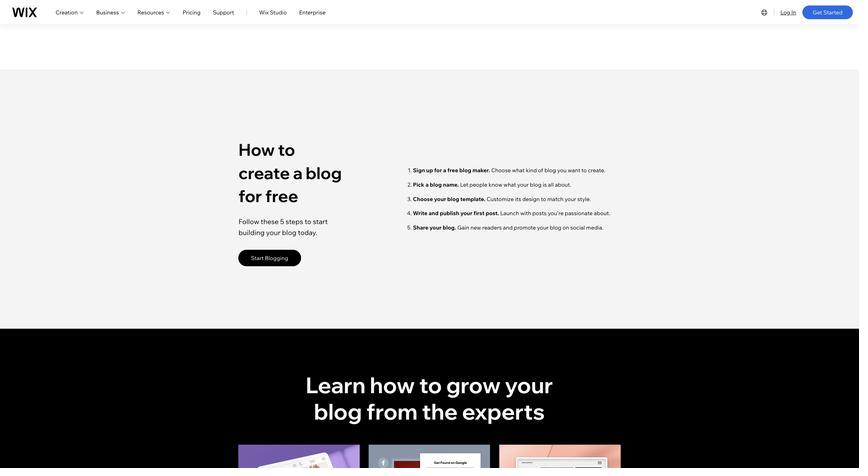 Task type: locate. For each thing, give the bounding box(es) containing it.
0 horizontal spatial about.
[[555, 181, 572, 188]]

support
[[213, 9, 234, 16]]

language selector, english selected image
[[761, 8, 769, 16]]

pick a blog name. let people know what your blog is all about.
[[413, 181, 572, 188]]

and right 'write'
[[429, 210, 439, 217]]

first
[[474, 210, 485, 217]]

start blogging link
[[238, 250, 301, 266]]

studio
[[270, 9, 287, 16]]

about. up media.
[[594, 210, 611, 217]]

a
[[293, 162, 303, 183], [443, 167, 446, 174], [426, 181, 429, 188]]

create
[[239, 162, 290, 183]]

0 horizontal spatial and
[[429, 210, 439, 217]]

get started
[[813, 9, 843, 16]]

is
[[543, 181, 547, 188]]

1 vertical spatial choose
[[413, 195, 433, 202]]

social
[[571, 224, 585, 231]]

on
[[563, 224, 569, 231]]

log
[[781, 9, 791, 16]]

about. right all
[[555, 181, 572, 188]]

your inside learn how to grow your blog from the experts
[[505, 371, 553, 399]]

follow
[[239, 217, 259, 226]]

free
[[448, 167, 458, 174], [265, 186, 298, 206]]

0 horizontal spatial free
[[265, 186, 298, 206]]

how
[[370, 371, 415, 399]]

what left kind
[[512, 167, 525, 174]]

2 horizontal spatial a
[[443, 167, 446, 174]]

homepage of a design blog shown on a tablet. there are 2 articles, some abstract design and an image of a man holding flowers. image
[[238, 445, 360, 468]]

all
[[548, 181, 554, 188]]

0 vertical spatial free
[[448, 167, 458, 174]]

1 horizontal spatial and
[[503, 224, 513, 231]]

want
[[568, 167, 581, 174]]

1 vertical spatial about.
[[594, 210, 611, 217]]

about.
[[555, 181, 572, 188], [594, 210, 611, 217]]

log in link
[[781, 8, 797, 16]]

0 horizontal spatial a
[[293, 162, 303, 183]]

customize
[[487, 195, 514, 202]]

learn
[[306, 371, 366, 399]]

started
[[824, 9, 843, 16]]

what
[[512, 167, 525, 174], [504, 181, 516, 188]]

readers
[[483, 224, 502, 231]]

and
[[429, 210, 439, 217], [503, 224, 513, 231]]

to inside learn how to grow your blog from the experts
[[419, 371, 442, 399]]

learn how to grow your blog from the experts
[[306, 371, 553, 425]]

start blogging
[[251, 255, 288, 262]]

to inside how to create a blog for free
[[278, 139, 295, 160]]

new
[[471, 224, 481, 231]]

get started link
[[803, 5, 853, 19]]

blog inside learn how to grow your blog from the experts
[[314, 397, 362, 425]]

0 vertical spatial choose
[[492, 167, 511, 174]]

0 vertical spatial for
[[435, 167, 442, 174]]

your
[[518, 181, 529, 188], [434, 195, 446, 202], [565, 195, 577, 202], [461, 210, 473, 217], [430, 224, 442, 231], [537, 224, 549, 231], [266, 228, 281, 237], [505, 371, 553, 399]]

wix
[[259, 9, 269, 16]]

a right up
[[443, 167, 446, 174]]

0 vertical spatial and
[[429, 210, 439, 217]]

1 horizontal spatial choose
[[492, 167, 511, 174]]

choose up 'write'
[[413, 195, 433, 202]]

there are two seo panes. one features an image of a slice of cheesecake. the other has a header: get found on google. image
[[369, 445, 490, 468]]

0 vertical spatial about.
[[555, 181, 572, 188]]

0 horizontal spatial choose
[[413, 195, 433, 202]]

you're
[[548, 210, 564, 217]]

0 vertical spatial what
[[512, 167, 525, 174]]

people
[[470, 181, 488, 188]]

0 horizontal spatial for
[[239, 186, 262, 206]]

pick
[[413, 181, 425, 188]]

1 vertical spatial for
[[239, 186, 262, 206]]

support link
[[213, 8, 234, 16]]

the
[[422, 397, 458, 425]]

its
[[515, 195, 521, 202]]

post.
[[486, 210, 499, 217]]

and down the launch at the right
[[503, 224, 513, 231]]

a right pick
[[426, 181, 429, 188]]

choose up know
[[492, 167, 511, 174]]

up
[[426, 167, 433, 174]]

how
[[239, 139, 275, 160]]

choose
[[492, 167, 511, 174], [413, 195, 433, 202]]

of
[[538, 167, 544, 174]]

1 horizontal spatial about.
[[594, 210, 611, 217]]

to
[[278, 139, 295, 160], [582, 167, 587, 174], [541, 195, 547, 202], [305, 217, 311, 226], [419, 371, 442, 399]]

for right up
[[435, 167, 442, 174]]

share your blog. gain new readers and promote your blog on social media.
[[413, 224, 604, 231]]

a for create
[[293, 162, 303, 183]]

launch
[[501, 210, 519, 217]]

create.
[[588, 167, 606, 174]]

5
[[280, 217, 284, 226]]

free up 5
[[265, 186, 298, 206]]

gain
[[458, 224, 470, 231]]

for
[[435, 167, 442, 174], [239, 186, 262, 206]]

what down "sign up for a free blog maker. choose what kind of blog you want to create."
[[504, 181, 516, 188]]

from
[[366, 397, 418, 425]]

name.
[[443, 181, 459, 188]]

free inside how to create a blog for free
[[265, 186, 298, 206]]

start
[[313, 217, 328, 226]]

blog
[[306, 162, 342, 183], [460, 167, 472, 174], [545, 167, 556, 174], [430, 181, 442, 188], [530, 181, 542, 188], [448, 195, 459, 202], [550, 224, 562, 231], [282, 228, 297, 237], [314, 397, 362, 425]]

a inside how to create a blog for free
[[293, 162, 303, 183]]

blogging
[[265, 255, 288, 262]]

free up name.
[[448, 167, 458, 174]]

for up follow
[[239, 186, 262, 206]]

a right create
[[293, 162, 303, 183]]

1 vertical spatial free
[[265, 186, 298, 206]]

enterprise link
[[299, 8, 326, 16]]



Task type: vqa. For each thing, say whether or not it's contained in the screenshot.
Dedicated success manager
no



Task type: describe. For each thing, give the bounding box(es) containing it.
resources
[[138, 9, 164, 16]]

business button
[[96, 8, 125, 16]]

write
[[413, 210, 428, 217]]

you
[[558, 167, 567, 174]]

resources button
[[138, 8, 170, 16]]

choose your blog template. customize its design to match your style.
[[413, 195, 591, 202]]

media.
[[587, 224, 604, 231]]

1 horizontal spatial free
[[448, 167, 458, 174]]

pricing
[[183, 9, 201, 16]]

for inside how to create a blog for free
[[239, 186, 262, 206]]

posts
[[533, 210, 547, 217]]

blog.
[[443, 224, 456, 231]]

how to create a blog for free
[[239, 139, 342, 206]]

know
[[489, 181, 503, 188]]

sign up for a free blog maker. choose what kind of blog you want to create.
[[413, 167, 606, 174]]

1 horizontal spatial for
[[435, 167, 442, 174]]

get
[[813, 9, 823, 16]]

1 vertical spatial and
[[503, 224, 513, 231]]

wix studio link
[[259, 8, 287, 16]]

design
[[523, 195, 540, 202]]

1 horizontal spatial a
[[426, 181, 429, 188]]

follow these 5 steps to start building your blog today.
[[239, 217, 328, 237]]

passionate
[[565, 210, 593, 217]]

let
[[460, 181, 469, 188]]

pricing link
[[183, 8, 201, 16]]

grow
[[446, 371, 501, 399]]

publish
[[440, 210, 460, 217]]

log in
[[781, 9, 797, 16]]

share
[[413, 224, 429, 231]]

style.
[[578, 195, 591, 202]]

today.
[[298, 228, 317, 237]]

with
[[521, 210, 531, 217]]

wix studio
[[259, 9, 287, 16]]

blog inside how to create a blog for free
[[306, 162, 342, 183]]

blog inside "follow these 5 steps to start building your blog today."
[[282, 228, 297, 237]]

a for for
[[443, 167, 446, 174]]

sign
[[413, 167, 425, 174]]

business
[[96, 9, 119, 16]]

enterprise
[[299, 9, 326, 16]]

template.
[[461, 195, 486, 202]]

kind
[[526, 167, 537, 174]]

1 vertical spatial what
[[504, 181, 516, 188]]

experts
[[462, 397, 545, 425]]

match
[[548, 195, 564, 202]]

to inside "follow these 5 steps to start building your blog today."
[[305, 217, 311, 226]]

creation
[[56, 9, 78, 16]]

your inside "follow these 5 steps to start building your blog today."
[[266, 228, 281, 237]]

steps
[[286, 217, 303, 226]]

maker.
[[473, 167, 490, 174]]

start
[[251, 255, 264, 262]]

in
[[792, 9, 797, 16]]

creation button
[[56, 8, 84, 16]]

building
[[239, 228, 265, 237]]

promote
[[514, 224, 536, 231]]

write and publish your first post. launch with posts you're passionate about.
[[413, 210, 611, 217]]

these
[[261, 217, 279, 226]]

homepage of a stye blog. there is an image of a woman wearing jewelry and two other images of earrings. image
[[499, 445, 621, 468]]



